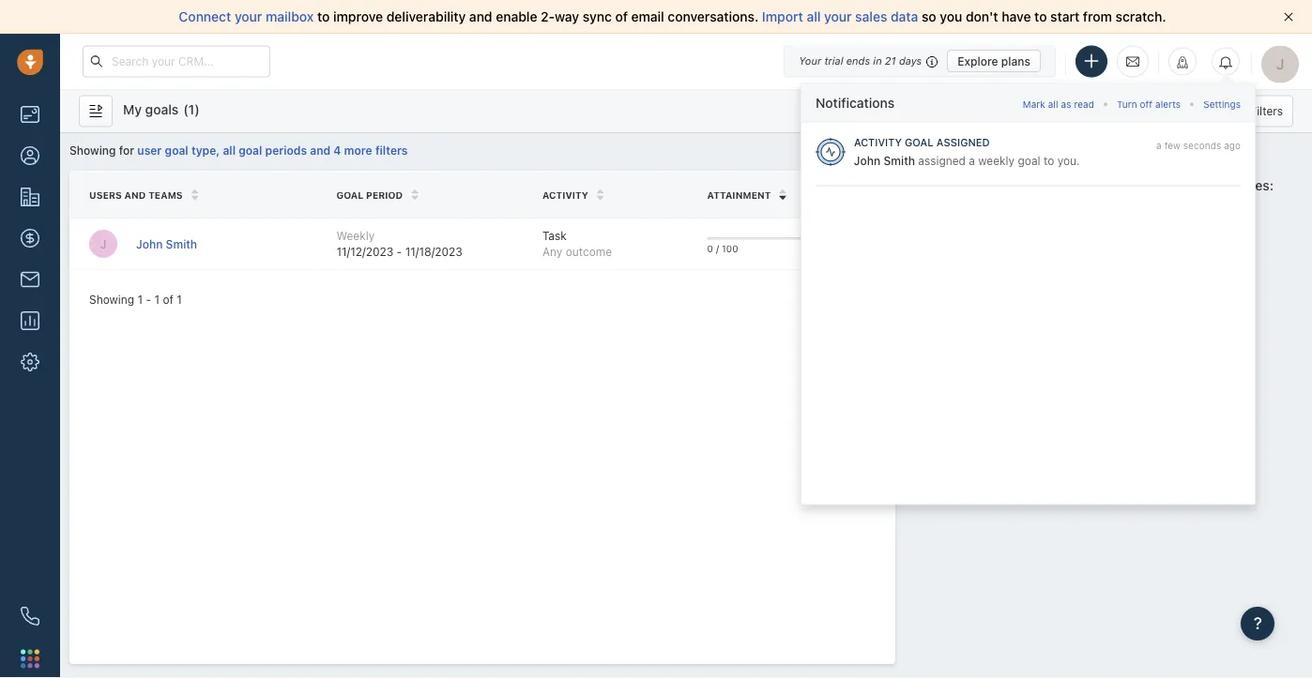 Task type: locate. For each thing, give the bounding box(es) containing it.
activity up task
[[542, 190, 589, 201]]

to
[[317, 9, 330, 24], [1035, 9, 1047, 24], [1044, 154, 1054, 167]]

0 horizontal spatial your
[[235, 9, 262, 24]]

of
[[615, 9, 628, 24], [163, 293, 174, 306]]

smith down teams
[[166, 238, 197, 251]]

0 horizontal spatial of
[[163, 293, 174, 306]]

import all your sales data link
[[762, 9, 922, 24]]

seconds
[[1183, 140, 1221, 151]]

have
[[1002, 9, 1031, 24]]

0 horizontal spatial a
[[969, 154, 975, 167]]

1 horizontal spatial john
[[854, 154, 881, 167]]

0 vertical spatial -
[[397, 246, 402, 259]]

all left as
[[1048, 99, 1058, 110]]

goal inside activity goal assigned john smith assigned a weekly goal to you.
[[1018, 154, 1041, 167]]

a left few at top
[[1156, 140, 1162, 151]]

activity inside activity goal assigned john smith assigned a weekly goal to you.
[[854, 136, 902, 148]]

john right 'j'
[[136, 238, 163, 251]]

explore
[[958, 54, 998, 68]]

you
[[940, 9, 962, 24]]

and right users
[[124, 190, 146, 201]]

1 vertical spatial activity
[[542, 190, 589, 201]]

0 vertical spatial a
[[1156, 140, 1162, 151]]

of right sync
[[615, 9, 628, 24]]

and left enable
[[469, 9, 492, 24]]

users
[[89, 190, 122, 201]]

showing down 'j'
[[89, 293, 134, 306]]

trial
[[824, 55, 843, 67]]

activity down notifications
[[854, 136, 902, 148]]

showing for showing 1 - 1 of 1
[[89, 293, 134, 306]]

activity
[[854, 136, 902, 148], [542, 190, 589, 201]]

connect
[[179, 9, 231, 24]]

to right mailbox
[[317, 9, 330, 24]]

you.
[[1058, 154, 1080, 167]]

- right 11/12/2023
[[397, 246, 402, 259]]

1 horizontal spatial your
[[824, 9, 852, 24]]

0 vertical spatial of
[[615, 9, 628, 24]]

0 vertical spatial activity
[[854, 136, 902, 148]]

showing left for
[[69, 144, 116, 157]]

john
[[854, 154, 881, 167], [136, 238, 163, 251]]

john smith link
[[136, 236, 197, 252]]

off
[[1140, 99, 1153, 110]]

connect your mailbox link
[[179, 9, 317, 24]]

1 horizontal spatial a
[[1156, 140, 1162, 151]]

1 horizontal spatial all
[[807, 9, 821, 24]]

task any outcome
[[542, 229, 612, 259]]

assigned
[[918, 154, 966, 167]]

plans
[[1001, 54, 1031, 68]]

-
[[397, 246, 402, 259], [146, 293, 151, 306]]

showing
[[69, 144, 116, 157], [89, 293, 134, 306]]

close image
[[1284, 12, 1293, 22]]

settings?
[[1086, 178, 1143, 193]]

to left you.
[[1044, 154, 1054, 167]]

1 horizontal spatial activity
[[854, 136, 902, 148]]

any
[[542, 246, 563, 259]]

1 vertical spatial smith
[[166, 238, 197, 251]]

all
[[807, 9, 821, 24], [1048, 99, 1058, 110], [223, 144, 236, 157]]

1 vertical spatial a
[[969, 154, 975, 167]]

user
[[137, 144, 162, 157]]

2 horizontal spatial and
[[469, 9, 492, 24]]

ago
[[1224, 140, 1241, 151]]

periods
[[265, 144, 307, 157]]

need
[[914, 178, 947, 193]]

configuring
[[981, 178, 1052, 193]]

0 vertical spatial goal
[[905, 136, 934, 148]]

11/18/2023
[[405, 246, 463, 259]]

a
[[1156, 140, 1162, 151], [969, 154, 975, 167]]

your left "sales"
[[824, 9, 852, 24]]

of down john smith link
[[163, 293, 174, 306]]

0 horizontal spatial activity
[[542, 190, 589, 201]]

- down john smith link
[[146, 293, 151, 306]]

resources:
[[1208, 178, 1274, 193]]

1 vertical spatial goal
[[336, 190, 364, 201]]

explore plans link
[[947, 50, 1041, 72]]

smith up need
[[884, 154, 915, 167]]

days
[[899, 55, 922, 67]]

1 vertical spatial and
[[310, 144, 331, 157]]

1 horizontal spatial smith
[[884, 154, 915, 167]]

my goals ( 1 )
[[123, 102, 200, 117]]

freshworks switcher image
[[21, 650, 39, 669]]

and left 4 on the left top
[[310, 144, 331, 157]]

goal up assigned
[[905, 136, 934, 148]]

all right the import
[[807, 9, 821, 24]]

and
[[469, 9, 492, 24], [310, 144, 331, 157], [124, 190, 146, 201]]

add
[[1120, 105, 1141, 118]]

1 vertical spatial showing
[[89, 293, 134, 306]]

showing 1 - 1 of 1
[[89, 293, 182, 306]]

100
[[722, 243, 738, 254]]

read
[[1074, 99, 1094, 110]]

1 horizontal spatial -
[[397, 246, 402, 259]]

attainment
[[707, 190, 771, 201]]

need help configuring your settings? try these resources:
[[914, 178, 1274, 193]]

0 vertical spatial john
[[854, 154, 881, 167]]

ends
[[846, 55, 870, 67]]

0 vertical spatial smith
[[884, 154, 915, 167]]

1 vertical spatial -
[[146, 293, 151, 306]]

turn
[[1117, 99, 1137, 110]]

0 horizontal spatial john
[[136, 238, 163, 251]]

0 horizontal spatial smith
[[166, 238, 197, 251]]

a inside activity goal assigned john smith assigned a weekly goal to you.
[[969, 154, 975, 167]]

1 horizontal spatial of
[[615, 9, 628, 24]]

0 horizontal spatial all
[[223, 144, 236, 157]]

a down assigned
[[969, 154, 975, 167]]

filters button
[[1222, 95, 1293, 127]]

in
[[873, 55, 882, 67]]

2 horizontal spatial all
[[1048, 99, 1058, 110]]

connect your mailbox to improve deliverability and enable 2-way sync of email conversations. import all your sales data so you don't have to start from scratch.
[[179, 9, 1166, 24]]

turn off alerts
[[1117, 99, 1181, 110]]

all right type,
[[223, 144, 236, 157]]

0 horizontal spatial -
[[146, 293, 151, 306]]

john down notifications
[[854, 154, 881, 167]]

goal inside button
[[1144, 105, 1167, 118]]

2-
[[541, 9, 555, 24]]

more
[[344, 144, 372, 157]]

- inside weekly 11/12/2023 - 11/18/2023
[[397, 246, 402, 259]]

phone image
[[21, 607, 39, 626]]

2 vertical spatial and
[[124, 190, 146, 201]]

your down you.
[[1055, 178, 1083, 193]]

your left mailbox
[[235, 9, 262, 24]]

0 vertical spatial showing
[[69, 144, 116, 157]]

Search your CRM... text field
[[83, 46, 270, 77]]

1 horizontal spatial goal
[[905, 136, 934, 148]]

- for 11/18/2023
[[397, 246, 402, 259]]

11/12/2023
[[336, 246, 393, 259]]

weekly
[[978, 154, 1015, 167]]

mailbox
[[266, 9, 314, 24]]

deliverability
[[387, 9, 466, 24]]

for
[[119, 144, 134, 157]]

your
[[235, 9, 262, 24], [824, 9, 852, 24], [1055, 178, 1083, 193]]

1
[[188, 102, 195, 117], [138, 293, 143, 306], [154, 293, 160, 306], [177, 293, 182, 306]]

email
[[631, 9, 664, 24]]

goal inside activity goal assigned john smith assigned a weekly goal to you.
[[905, 136, 934, 148]]

1 vertical spatial all
[[1048, 99, 1058, 110]]

goal left period
[[336, 190, 364, 201]]

2 vertical spatial all
[[223, 144, 236, 157]]



Task type: vqa. For each thing, say whether or not it's contained in the screenshot.
'Your' related to Your trial ends in 21 days
no



Task type: describe. For each thing, give the bounding box(es) containing it.
assigned
[[937, 136, 990, 148]]

0 horizontal spatial goal
[[336, 190, 364, 201]]

activity goal assigned john smith assigned a weekly goal to you.
[[854, 136, 1080, 167]]

period
[[366, 190, 403, 201]]

phone element
[[11, 598, 49, 635]]

1 vertical spatial john
[[136, 238, 163, 251]]

4
[[334, 144, 341, 157]]

your trial ends in 21 days
[[799, 55, 922, 67]]

task
[[542, 229, 567, 243]]

settings
[[1203, 99, 1241, 110]]

john smith
[[136, 238, 197, 251]]

as
[[1061, 99, 1071, 110]]

to left start at the top
[[1035, 9, 1047, 24]]

filters
[[375, 144, 408, 157]]

scratch.
[[1116, 9, 1166, 24]]

conversations.
[[668, 9, 759, 24]]

sales
[[855, 9, 887, 24]]

explore plans
[[958, 54, 1031, 68]]

these
[[1170, 178, 1205, 193]]

settings link
[[1203, 93, 1241, 111]]

enable
[[496, 9, 537, 24]]

showing for user goal type, all goal periods and 4 more filters
[[69, 144, 408, 157]]

21
[[885, 55, 896, 67]]

1 vertical spatial of
[[163, 293, 174, 306]]

user goal type, all goal periods and 4 more filters link
[[137, 144, 408, 157]]

weekly 11/12/2023 - 11/18/2023
[[336, 229, 463, 259]]

/
[[716, 243, 719, 254]]

0 vertical spatial and
[[469, 9, 492, 24]]

to inside activity goal assigned john smith assigned a weekly goal to you.
[[1044, 154, 1054, 167]]

my
[[123, 102, 142, 117]]

goal period
[[336, 190, 403, 201]]

weekly
[[336, 229, 375, 243]]

sync
[[583, 9, 612, 24]]

john inside activity goal assigned john smith assigned a weekly goal to you.
[[854, 154, 881, 167]]

(
[[183, 102, 188, 117]]

2 horizontal spatial your
[[1055, 178, 1083, 193]]

add goal button
[[1110, 95, 1176, 127]]

your
[[799, 55, 822, 67]]

way
[[555, 9, 579, 24]]

showing for showing for user goal type, all goal periods and 4 more filters
[[69, 144, 116, 157]]

alerts
[[1155, 99, 1181, 110]]

mark all as read
[[1023, 99, 1094, 110]]

teams
[[148, 190, 183, 201]]

help
[[951, 178, 977, 193]]

import
[[762, 9, 803, 24]]

improve
[[333, 9, 383, 24]]

activity for activity goal assigned john smith assigned a weekly goal to you.
[[854, 136, 902, 148]]

outcome
[[566, 246, 612, 259]]

smith inside activity goal assigned john smith assigned a weekly goal to you.
[[884, 154, 915, 167]]

a few seconds ago
[[1156, 140, 1241, 151]]

few
[[1164, 140, 1181, 151]]

1 horizontal spatial and
[[310, 144, 331, 157]]

email image
[[1126, 54, 1140, 69]]

filters
[[1251, 105, 1283, 118]]

start
[[1051, 9, 1080, 24]]

turn off alerts link
[[1117, 93, 1181, 111]]

add goal
[[1120, 105, 1167, 118]]

0
[[707, 243, 713, 254]]

don't
[[966, 9, 998, 24]]

j
[[100, 238, 106, 251]]

goals
[[145, 102, 179, 117]]

try
[[1147, 178, 1167, 193]]

mark all as read link
[[1023, 93, 1094, 111]]

)
[[195, 102, 200, 117]]

0 vertical spatial all
[[807, 9, 821, 24]]

0 / 100
[[707, 243, 738, 254]]

mark
[[1023, 99, 1045, 110]]

type,
[[191, 144, 220, 157]]

from
[[1083, 9, 1112, 24]]

activity for activity
[[542, 190, 589, 201]]

all inside mark all as read link
[[1048, 99, 1058, 110]]

notifications
[[816, 95, 895, 110]]

so
[[922, 9, 937, 24]]

data
[[891, 9, 918, 24]]

- for 1
[[146, 293, 151, 306]]

0 horizontal spatial and
[[124, 190, 146, 201]]

users and teams
[[89, 190, 183, 201]]



